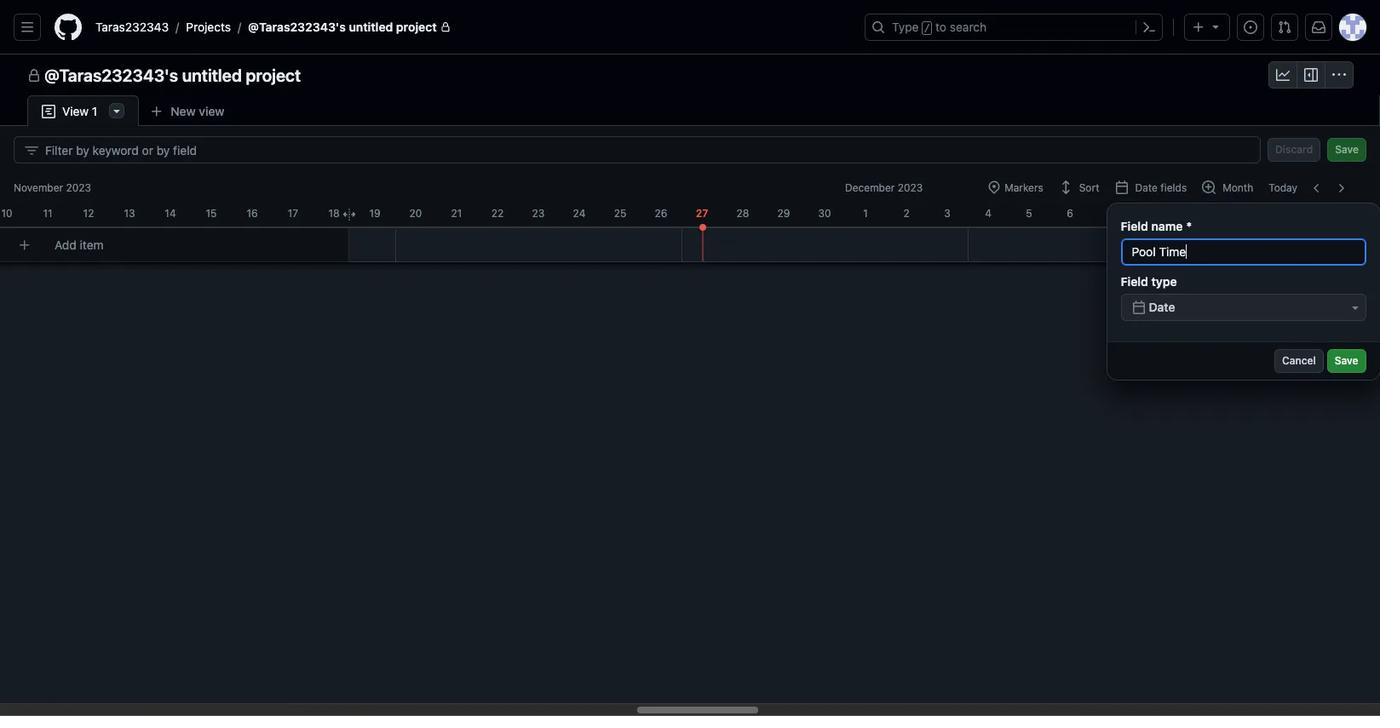 Task type: locate. For each thing, give the bounding box(es) containing it.
date up 8 column header
[[1136, 182, 1158, 194]]

untitled up view
[[182, 66, 242, 85]]

1 horizontal spatial untitled
[[349, 20, 393, 34]]

1 vertical spatial save
[[1335, 354, 1359, 367]]

sc 9kayk9 0 image inside date popup button
[[1132, 301, 1146, 314]]

menu bar
[[980, 176, 1367, 200]]

save button up scroll to next date range icon
[[1328, 138, 1367, 162]]

0 horizontal spatial 1
[[92, 104, 97, 118]]

0 horizontal spatial project
[[246, 66, 301, 85]]

untitled inside "list"
[[349, 20, 393, 34]]

0 vertical spatial date
[[1136, 182, 1158, 194]]

22
[[491, 207, 504, 220]]

save button
[[1328, 138, 1367, 162], [1327, 349, 1366, 373]]

december 2023
[[845, 182, 923, 194]]

0 vertical spatial @taras232343's
[[248, 20, 346, 34]]

1 horizontal spatial 2023
[[898, 182, 923, 194]]

7
[[1108, 207, 1114, 220]]

10 column header down "november"
[[0, 201, 27, 222]]

25
[[614, 207, 627, 220]]

1 horizontal spatial project
[[396, 20, 437, 34]]

1 vertical spatial @taras232343's
[[44, 66, 178, 85]]

6 column header
[[1050, 201, 1091, 222]]

field for field name *
[[1121, 219, 1149, 233]]

menu bar containing markers
[[980, 176, 1367, 200]]

2023 inside "column header"
[[898, 182, 923, 194]]

7 column header
[[1091, 201, 1132, 222]]

11 column header
[[27, 201, 68, 222]]

0 horizontal spatial untitled
[[182, 66, 242, 85]]

column header
[[1254, 201, 1295, 222], [1295, 201, 1336, 222], [1336, 201, 1377, 222], [1377, 201, 1381, 222]]

12 column header
[[68, 201, 109, 222]]

/ left projects at top
[[176, 20, 179, 34]]

10 column header down month popup button
[[1213, 201, 1254, 222]]

save button right cancel button
[[1327, 349, 1366, 373]]

date
[[1136, 182, 1158, 194], [1149, 300, 1176, 314]]

2 column header from the left
[[1295, 201, 1336, 222]]

11
[[43, 207, 52, 220]]

@taras232343's inside "list"
[[248, 20, 346, 34]]

fields
[[1161, 182, 1187, 194]]

1 vertical spatial save button
[[1327, 349, 1366, 373]]

1 2023 from the left
[[66, 182, 91, 194]]

save right cancel
[[1335, 354, 1359, 367]]

2 2023 from the left
[[898, 182, 923, 194]]

0 vertical spatial project
[[396, 20, 437, 34]]

cell
[[699, 224, 706, 231]]

1 horizontal spatial /
[[238, 20, 241, 34]]

Start typing to create a draft, or type hashtag to select a repository text field
[[37, 229, 349, 261]]

issue opened image
[[1244, 20, 1258, 34]]

type
[[1152, 274, 1177, 289]]

save up scroll to next date range icon
[[1336, 143, 1359, 156]]

list containing taras232343
[[89, 14, 855, 41]]

2
[[904, 207, 910, 220]]

new view button
[[139, 98, 236, 125]]

plus image
[[1192, 20, 1206, 34]]

/ right projects at top
[[238, 20, 241, 34]]

1 10 from the left
[[1, 207, 12, 220]]

sc 9kayk9 0 image up view 1 link
[[27, 69, 41, 83]]

triangle down image
[[1209, 20, 1223, 33]]

2 10 from the left
[[1228, 207, 1240, 220]]

0 vertical spatial untitled
[[349, 20, 393, 34]]

10 for 2nd 10 column header from right
[[1, 207, 12, 220]]

2 10 column header from the left
[[1213, 201, 1254, 222]]

4 column header from the left
[[1377, 201, 1381, 222]]

0 horizontal spatial 10 column header
[[0, 201, 27, 222]]

1 vertical spatial untitled
[[182, 66, 242, 85]]

untitled left lock icon
[[349, 20, 393, 34]]

project
[[396, 20, 437, 34], [246, 66, 301, 85]]

0 vertical spatial save button
[[1328, 138, 1367, 162]]

1 field from the top
[[1121, 219, 1149, 233]]

10 column header
[[0, 201, 27, 222], [1213, 201, 1254, 222]]

1 horizontal spatial 10
[[1228, 207, 1240, 220]]

date for date
[[1149, 300, 1176, 314]]

field
[[1121, 219, 1149, 233], [1121, 274, 1149, 289]]

1
[[92, 104, 97, 118], [863, 207, 868, 220]]

untitled
[[349, 20, 393, 34], [182, 66, 242, 85]]

/ left to
[[924, 22, 931, 34]]

save inside the view filters region
[[1336, 143, 1359, 156]]

sc 9kayk9 0 image down git pull request "icon"
[[1277, 68, 1290, 82]]

menu bar inside add item tab panel
[[980, 176, 1367, 200]]

notifications image
[[1312, 20, 1326, 34]]

save
[[1336, 143, 1359, 156], [1335, 354, 1359, 367]]

taras232343 / projects /
[[95, 20, 241, 34]]

projects
[[186, 20, 231, 34]]

tab list
[[27, 95, 263, 127]]

1 vertical spatial 1
[[863, 207, 868, 220]]

30 column header
[[804, 201, 845, 222]]

untitled inside project navigation
[[182, 66, 242, 85]]

scroll to previous date range image
[[1311, 182, 1324, 195]]

26 column header
[[641, 201, 682, 222]]

sc 9kayk9 0 image
[[1277, 68, 1290, 82], [27, 69, 41, 83], [42, 105, 55, 118]]

type / to search
[[892, 20, 987, 34]]

23
[[532, 207, 545, 220]]

1 horizontal spatial 1
[[863, 207, 868, 220]]

*
[[1187, 219, 1192, 233]]

0 horizontal spatial 2023
[[66, 182, 91, 194]]

2023 up 12 column header
[[66, 182, 91, 194]]

discard button
[[1268, 138, 1321, 162]]

14 column header
[[150, 201, 191, 222]]

save for cancel
[[1335, 354, 1359, 367]]

1 vertical spatial date
[[1149, 300, 1176, 314]]

save button for discard
[[1328, 138, 1367, 162]]

0 vertical spatial 1
[[92, 104, 97, 118]]

1 inside tab list
[[92, 104, 97, 118]]

december 2023 column header
[[835, 174, 1381, 201]]

0 vertical spatial field
[[1121, 219, 1149, 233]]

15 column header
[[191, 201, 232, 222]]

command palette image
[[1143, 20, 1156, 34]]

add
[[55, 238, 77, 252]]

view
[[62, 104, 89, 118]]

4 column header
[[968, 201, 1009, 222]]

date fields button
[[1107, 176, 1195, 200]]

save button inside the view filters region
[[1328, 138, 1367, 162]]

november 2023
[[14, 182, 91, 194]]

2023 inside column header
[[66, 182, 91, 194]]

cancel
[[1282, 354, 1316, 367]]

26
[[655, 207, 668, 220]]

name
[[1152, 219, 1183, 233]]

10 down month popup button
[[1228, 207, 1240, 220]]

2023 for november 2023
[[66, 182, 91, 194]]

@taras232343's
[[248, 20, 346, 34], [44, 66, 178, 85]]

project navigation
[[0, 55, 1381, 95]]

region
[[1107, 204, 1380, 380]]

0 horizontal spatial /
[[176, 20, 179, 34]]

sort button
[[1051, 176, 1107, 200]]

add item tab panel
[[0, 126, 1381, 717]]

create new item or add existing item image
[[18, 238, 32, 252]]

/ for type
[[924, 22, 931, 34]]

sc 9kayk9 0 image inside view 1 link
[[42, 105, 55, 118]]

sc 9kayk9 0 image left view
[[42, 105, 55, 118]]

date inside the "date fields" 'popup button'
[[1136, 182, 1158, 194]]

0 horizontal spatial @taras232343's
[[44, 66, 178, 85]]

date inside date popup button
[[1149, 300, 1176, 314]]

discard
[[1276, 143, 1313, 156]]

git pull request image
[[1278, 20, 1292, 34]]

24 column header
[[559, 201, 600, 222]]

list
[[89, 14, 855, 41]]

view filters region
[[14, 136, 1367, 164]]

taras232343 link
[[89, 14, 176, 41]]

/
[[176, 20, 179, 34], [238, 20, 241, 34], [924, 22, 931, 34]]

1 vertical spatial @taras232343's untitled project
[[44, 66, 301, 85]]

add item grid
[[0, 174, 1381, 717]]

date down 'type'
[[1149, 300, 1176, 314]]

2 horizontal spatial /
[[924, 22, 931, 34]]

30
[[818, 207, 831, 220]]

2 field from the top
[[1121, 274, 1149, 289]]

markers button
[[980, 176, 1051, 200]]

@taras232343's untitled project
[[248, 20, 437, 34], [44, 66, 301, 85]]

/ inside type / to search
[[924, 22, 931, 34]]

field left 8
[[1121, 219, 1149, 233]]

search
[[950, 20, 987, 34]]

1 vertical spatial field
[[1121, 274, 1149, 289]]

10 left 11
[[1, 207, 12, 220]]

lock image
[[440, 22, 451, 32]]

field left 'type'
[[1121, 274, 1149, 289]]

2023 up '2' column header
[[898, 182, 923, 194]]

29
[[778, 207, 790, 220]]

1 right view
[[92, 104, 97, 118]]

1 horizontal spatial 10 column header
[[1213, 201, 1254, 222]]

0 vertical spatial @taras232343's untitled project
[[248, 20, 437, 34]]

None text field
[[1122, 239, 1366, 265]]

2023
[[66, 182, 91, 194], [898, 182, 923, 194]]

homepage image
[[55, 14, 82, 41]]

20
[[410, 207, 422, 220]]

projects link
[[179, 14, 238, 41]]

2023 for december 2023
[[898, 182, 923, 194]]

1 vertical spatial project
[[246, 66, 301, 85]]

1 horizontal spatial @taras232343's
[[248, 20, 346, 34]]

@taras232343's untitled project inside project navigation
[[44, 66, 301, 85]]

28
[[737, 207, 749, 220]]

type
[[892, 20, 919, 34]]

9
[[1190, 207, 1196, 220]]

sc 9kayk9 0 image
[[1305, 68, 1318, 82], [1333, 68, 1346, 82], [25, 144, 38, 157], [1059, 181, 1073, 194], [1132, 301, 1146, 314]]

1 horizontal spatial sc 9kayk9 0 image
[[42, 105, 55, 118]]

0 horizontal spatial 10
[[1, 207, 12, 220]]

sort
[[1079, 182, 1100, 194]]

4
[[985, 207, 992, 220]]

1 down december
[[863, 207, 868, 220]]

10
[[1, 207, 12, 220], [1228, 207, 1240, 220]]

/ for taras232343
[[176, 20, 179, 34]]

region containing field name
[[1107, 204, 1380, 380]]

0 vertical spatial save
[[1336, 143, 1359, 156]]

10 for first 10 column header from the right
[[1228, 207, 1240, 220]]



Task type: vqa. For each thing, say whether or not it's contained in the screenshot.
menu bar within the Add item tab panel
yes



Task type: describe. For each thing, give the bounding box(es) containing it.
item
[[80, 238, 104, 252]]

no sort applied element
[[1059, 180, 1100, 197]]

sc 9kayk9 0 image inside the view filters region
[[25, 144, 38, 157]]

markers
[[1005, 182, 1044, 194]]

13
[[124, 207, 135, 220]]

12
[[83, 207, 94, 220]]

save button for cancel
[[1327, 349, 1366, 373]]

date for date fields
[[1136, 182, 1158, 194]]

2 horizontal spatial sc 9kayk9 0 image
[[1277, 68, 1290, 82]]

5 column header
[[1009, 201, 1050, 222]]

22 column header
[[477, 201, 518, 222]]

1 inside column header
[[863, 207, 868, 220]]

view
[[199, 104, 225, 118]]

17 column header
[[273, 201, 314, 222]]

taras232343
[[95, 20, 169, 34]]

14
[[165, 207, 176, 220]]

date fields
[[1136, 182, 1187, 194]]

13 column header
[[109, 201, 150, 222]]

24
[[573, 207, 586, 220]]

27 column header
[[682, 201, 723, 222]]

18
[[328, 207, 340, 220]]

19
[[369, 207, 381, 220]]

field name *
[[1121, 219, 1192, 233]]

16
[[247, 207, 258, 220]]

21
[[451, 207, 462, 220]]

november
[[14, 182, 63, 194]]

19 column header
[[354, 201, 395, 222]]

none text field inside region
[[1122, 239, 1366, 265]]

20 column header
[[395, 201, 436, 222]]

@taras232343's inside project navigation
[[44, 66, 178, 85]]

today button
[[1261, 176, 1306, 200]]

to
[[936, 20, 947, 34]]

15
[[206, 207, 217, 220]]

1 column header
[[845, 201, 886, 222]]

6
[[1067, 207, 1074, 220]]

cell inside add item grid
[[699, 224, 706, 231]]

0 horizontal spatial sc 9kayk9 0 image
[[27, 69, 41, 83]]

date button
[[1121, 294, 1366, 321]]

@taras232343's untitled project link
[[241, 14, 457, 41]]

tab list containing new view
[[27, 95, 263, 127]]

25 column header
[[600, 201, 641, 222]]

sc 9kayk9 0 image inside no sort applied element
[[1059, 181, 1073, 194]]

cancel button
[[1275, 349, 1324, 373]]

1 column header from the left
[[1254, 201, 1295, 222]]

calendar image
[[1115, 181, 1129, 194]]

29 column header
[[764, 201, 804, 222]]

17
[[288, 207, 298, 220]]

3 column header from the left
[[1336, 201, 1377, 222]]

view 1
[[62, 104, 97, 118]]

18 column header
[[314, 201, 354, 222]]

save for discard
[[1336, 143, 1359, 156]]

december
[[845, 182, 895, 194]]

new view
[[171, 104, 225, 118]]

new
[[171, 104, 196, 118]]

3 column header
[[927, 201, 968, 222]]

28 column header
[[723, 201, 764, 222]]

add item
[[55, 238, 104, 252]]

drag to resize the table column image
[[343, 208, 356, 222]]

9 column header
[[1173, 201, 1213, 222]]

month button
[[1195, 176, 1261, 200]]

scroll to next date range image
[[1334, 182, 1348, 195]]

Filter by keyword or by field field
[[45, 137, 1247, 163]]

2 column header
[[886, 201, 927, 222]]

1 10 column header from the left
[[0, 201, 27, 222]]

november 2023 column header
[[3, 174, 1231, 201]]

view 1 link
[[27, 95, 139, 127]]

view options for view 1 image
[[110, 104, 124, 118]]

8 column header
[[1132, 201, 1173, 222]]

16 column header
[[232, 201, 273, 222]]

project inside "list"
[[396, 20, 437, 34]]

today
[[1269, 182, 1298, 194]]

23 column header
[[518, 201, 559, 222]]

field type
[[1121, 274, 1177, 289]]

project inside navigation
[[246, 66, 301, 85]]

8
[[1149, 207, 1155, 220]]

5
[[1026, 207, 1033, 220]]

3
[[944, 207, 951, 220]]

27
[[696, 207, 708, 220]]

field for field type
[[1121, 274, 1149, 289]]

month
[[1223, 182, 1254, 194]]

21 column header
[[436, 201, 477, 222]]



